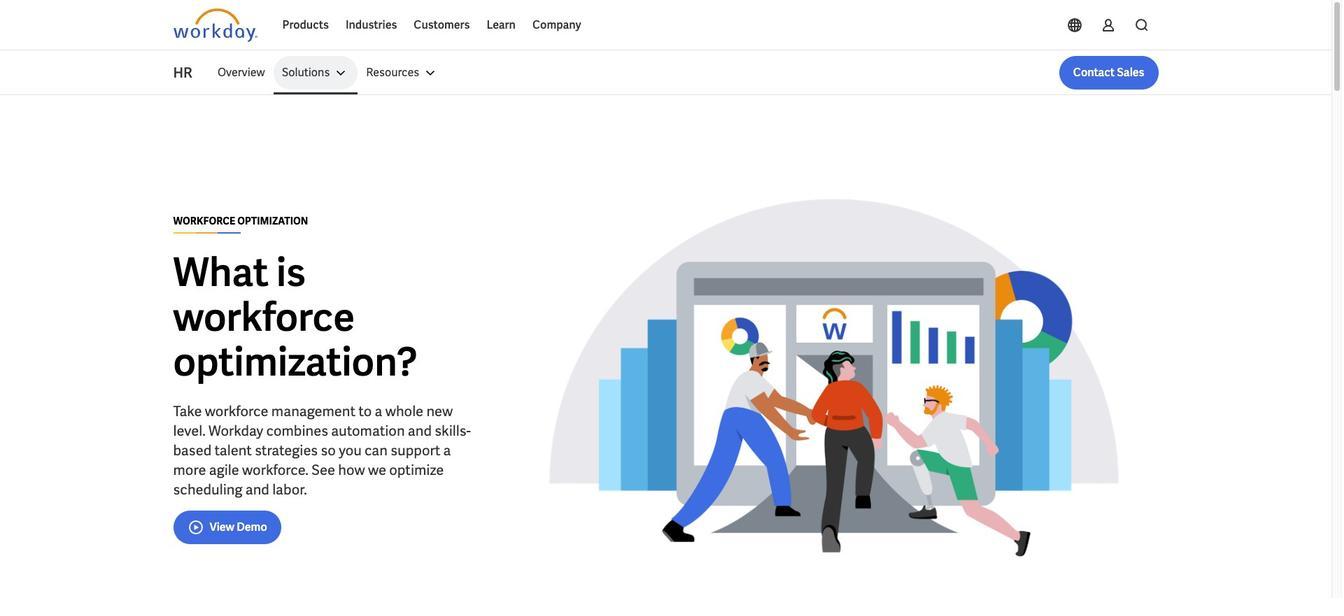 Task type: describe. For each thing, give the bounding box(es) containing it.
company button
[[524, 8, 590, 42]]

contact sales
[[1074, 65, 1145, 80]]

customers button
[[406, 8, 478, 42]]

hr link
[[173, 63, 209, 83]]

optimization
[[237, 215, 308, 227]]

to
[[359, 402, 372, 420]]

products button
[[274, 8, 337, 42]]

learn
[[487, 17, 516, 32]]

workforce optimization
[[173, 215, 308, 227]]

is
[[276, 247, 306, 298]]

0 vertical spatial workforce
[[173, 215, 235, 227]]

support
[[391, 441, 441, 460]]

based
[[173, 441, 212, 460]]

how
[[338, 461, 365, 479]]

what is workforce optimization?
[[173, 247, 418, 387]]

view
[[210, 520, 235, 534]]

workday
[[209, 422, 263, 440]]

company
[[533, 17, 581, 32]]

we
[[368, 461, 386, 479]]

solutions
[[282, 65, 330, 80]]

combines
[[266, 422, 328, 440]]

go to the homepage image
[[173, 8, 257, 42]]

1 vertical spatial a
[[444, 441, 451, 460]]

optimize
[[389, 461, 444, 479]]

view demo
[[210, 520, 267, 534]]

you
[[339, 441, 362, 460]]

talent
[[215, 441, 252, 460]]

products
[[282, 17, 329, 32]]

can
[[365, 441, 388, 460]]

see
[[312, 461, 335, 479]]

workforce inside take workforce management to a whole new level. workday combines automation and skills- based talent strategies so you can support a more agile workforce. see how we optimize scheduling and labor.
[[205, 402, 269, 420]]

customers
[[414, 17, 470, 32]]

learn button
[[478, 8, 524, 42]]

optimization?
[[173, 336, 418, 387]]

1 horizontal spatial and
[[408, 422, 432, 440]]

workforce inside what is workforce optimization?
[[173, 292, 355, 343]]

0 vertical spatial a
[[375, 402, 383, 420]]

overview
[[218, 65, 265, 80]]

view demo link
[[173, 511, 281, 544]]

overview link
[[209, 56, 273, 90]]



Task type: vqa. For each thing, say whether or not it's contained in the screenshot.
left build
no



Task type: locate. For each thing, give the bounding box(es) containing it.
and up support
[[408, 422, 432, 440]]

take workforce management to a whole new level. workday combines automation and skills- based talent strategies so you can support a more agile workforce. see how we optimize scheduling and labor.
[[173, 402, 471, 499]]

0 horizontal spatial a
[[375, 402, 383, 420]]

2 vertical spatial workforce
[[205, 402, 269, 420]]

workforce.
[[242, 461, 309, 479]]

a
[[375, 402, 383, 420], [444, 441, 451, 460]]

automation
[[331, 422, 405, 440]]

so
[[321, 441, 336, 460]]

scheduling
[[173, 481, 243, 499]]

more
[[173, 461, 206, 479]]

demo
[[237, 520, 267, 534]]

contact sales link
[[1060, 56, 1159, 90]]

menu containing overview
[[209, 56, 447, 90]]

skills-
[[435, 422, 471, 440]]

1 vertical spatial workforce
[[173, 292, 355, 343]]

1 vertical spatial and
[[245, 481, 269, 499]]

0 horizontal spatial and
[[245, 481, 269, 499]]

new
[[427, 402, 453, 420]]

whole
[[386, 402, 424, 420]]

workforce
[[173, 215, 235, 227], [173, 292, 355, 343], [205, 402, 269, 420]]

solutions button
[[273, 56, 358, 90]]

a down the skills-
[[444, 441, 451, 460]]

sales
[[1117, 65, 1145, 80]]

agile
[[209, 461, 239, 479]]

hr
[[173, 64, 192, 82]]

what
[[173, 247, 269, 298]]

take
[[173, 402, 202, 420]]

management
[[271, 402, 356, 420]]

list
[[209, 56, 1159, 90]]

industries button
[[337, 8, 406, 42]]

a right to
[[375, 402, 383, 420]]

labor.
[[272, 481, 307, 499]]

resources button
[[358, 56, 447, 90]]

list containing overview
[[209, 56, 1159, 90]]

resources
[[366, 65, 419, 80]]

level.
[[173, 422, 206, 440]]

and down workforce.
[[245, 481, 269, 499]]

strategies
[[255, 441, 318, 460]]

contact
[[1074, 65, 1115, 80]]

'' image
[[509, 162, 1159, 596]]

industries
[[346, 17, 397, 32]]

and
[[408, 422, 432, 440], [245, 481, 269, 499]]

menu
[[209, 56, 447, 90]]

1 horizontal spatial a
[[444, 441, 451, 460]]

0 vertical spatial and
[[408, 422, 432, 440]]



